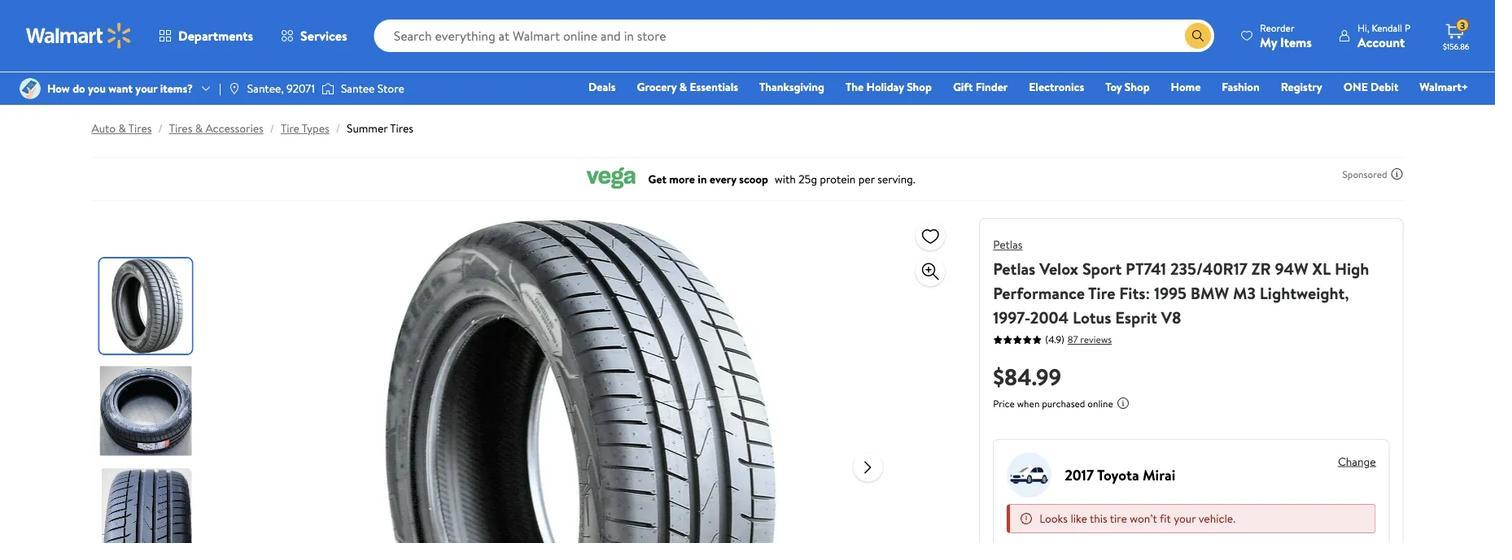 Task type: vqa. For each thing, say whether or not it's contained in the screenshot.
Dehydrator
no



Task type: locate. For each thing, give the bounding box(es) containing it.
petlas up performance
[[994, 237, 1023, 253]]

the holiday shop
[[846, 79, 932, 95]]

& for essentials
[[680, 79, 687, 95]]

& for tires
[[119, 121, 126, 136]]

electronics link
[[1022, 78, 1092, 96]]

zr
[[1252, 257, 1272, 280]]

petlas velox sport pt741 235/40r17 zr 94w xl high performance tire fits: 1995 bmw m3 lightweight, 1997-2004 lotus esprit v8 image
[[319, 218, 841, 544]]

walmart image
[[26, 23, 132, 49]]

0 vertical spatial petlas
[[994, 237, 1023, 253]]

error element
[[1007, 505, 1377, 534]]

price when purchased online
[[994, 397, 1114, 411]]

3 / from the left
[[336, 121, 340, 136]]

one debit
[[1344, 79, 1399, 95]]

fit
[[1160, 511, 1172, 527]]

& right grocery
[[680, 79, 687, 95]]

2 horizontal spatial &
[[680, 79, 687, 95]]

1 horizontal spatial tire
[[1089, 282, 1116, 305]]

petlas down petlas link
[[994, 257, 1036, 280]]

grocery & essentials link
[[630, 78, 746, 96]]

1 shop from the left
[[907, 79, 932, 95]]

fashion link
[[1215, 78, 1268, 96]]

do
[[73, 81, 85, 96]]

ad disclaimer and feedback for skylinedisplayad image
[[1391, 168, 1404, 181]]

your right fit
[[1174, 511, 1196, 527]]

fashion
[[1223, 79, 1260, 95]]

items?
[[160, 81, 193, 96]]

tire left types
[[281, 121, 300, 136]]

santee, 92071
[[247, 81, 315, 96]]

zoom image modal image
[[921, 262, 941, 282]]

your inside alert
[[1174, 511, 1196, 527]]

summer
[[347, 121, 388, 136]]

tire
[[281, 121, 300, 136], [1089, 282, 1116, 305]]

the
[[846, 79, 864, 95]]

deals link
[[581, 78, 623, 96]]

1 horizontal spatial your
[[1174, 511, 1196, 527]]

Walmart Site-Wide search field
[[374, 20, 1215, 52]]

/ left tire types link
[[270, 121, 274, 136]]

0 vertical spatial your
[[135, 81, 157, 96]]

high
[[1335, 257, 1370, 280]]

 image
[[20, 78, 41, 99]]

summer tires link
[[347, 121, 414, 136]]

/ right auto & tires link
[[158, 121, 163, 136]]

1 vertical spatial tire
[[1089, 282, 1116, 305]]

1 / from the left
[[158, 121, 163, 136]]

1 vertical spatial petlas
[[994, 257, 1036, 280]]

 image right "92071"
[[322, 81, 335, 97]]

0 horizontal spatial shop
[[907, 79, 932, 95]]

finder
[[976, 79, 1008, 95]]

looks like this tire won't fit your vehicle.
[[1040, 511, 1236, 527]]

2 horizontal spatial /
[[336, 121, 340, 136]]

want
[[109, 81, 133, 96]]

1 horizontal spatial shop
[[1125, 79, 1150, 95]]

& left accessories
[[195, 121, 203, 136]]

tire inside the petlas petlas velox sport pt741 235/40r17 zr 94w xl high performance tire fits: 1995 bmw m3 lightweight, 1997-2004 lotus esprit v8
[[1089, 282, 1116, 305]]

87 reviews link
[[1065, 333, 1112, 347]]

petlas link
[[994, 237, 1023, 253]]

shop right holiday
[[907, 79, 932, 95]]

1 horizontal spatial  image
[[322, 81, 335, 97]]

items
[[1281, 33, 1313, 51]]

pt741
[[1126, 257, 1167, 280]]

won't
[[1130, 511, 1158, 527]]

esprit
[[1116, 306, 1158, 329]]

87
[[1068, 333, 1079, 347]]

toy
[[1106, 79, 1122, 95]]

1 horizontal spatial /
[[270, 121, 274, 136]]

0 horizontal spatial  image
[[228, 82, 241, 95]]

you
[[88, 81, 106, 96]]

 image right |
[[228, 82, 241, 95]]

change
[[1339, 454, 1377, 470]]

2 horizontal spatial tires
[[390, 121, 414, 136]]

lotus
[[1073, 306, 1112, 329]]

fits:
[[1120, 282, 1151, 305]]

departments button
[[145, 16, 267, 55]]

one
[[1344, 79, 1369, 95]]

2 tires from the left
[[169, 121, 192, 136]]

purchased
[[1042, 397, 1086, 411]]

2017
[[1065, 466, 1095, 486]]

account
[[1358, 33, 1406, 51]]

 image for santee, 92071
[[228, 82, 241, 95]]

tires right 'auto' in the top left of the page
[[128, 121, 152, 136]]

toy shop link
[[1099, 78, 1158, 96]]

shop right toy
[[1125, 79, 1150, 95]]

3 tires from the left
[[390, 121, 414, 136]]

tires right 'summer'
[[390, 121, 414, 136]]

0 horizontal spatial &
[[119, 121, 126, 136]]

change button
[[1326, 454, 1377, 471]]

one debit link
[[1337, 78, 1407, 96]]

tire down sport
[[1089, 282, 1116, 305]]

0 horizontal spatial /
[[158, 121, 163, 136]]

/
[[158, 121, 163, 136], [270, 121, 274, 136], [336, 121, 340, 136]]

your
[[135, 81, 157, 96], [1174, 511, 1196, 527]]

grocery
[[637, 79, 677, 95]]

1 vertical spatial your
[[1174, 511, 1196, 527]]

/ right types
[[336, 121, 340, 136]]

debit
[[1371, 79, 1399, 95]]

tires
[[128, 121, 152, 136], [169, 121, 192, 136], [390, 121, 414, 136]]

0 horizontal spatial tire
[[281, 121, 300, 136]]

looks like this tire won't fit your vehicle. alert
[[1007, 505, 1377, 534]]

xl
[[1313, 257, 1331, 280]]

next media item image
[[859, 458, 878, 478]]

when
[[1018, 397, 1040, 411]]

petlas velox sport pt741 235/40r17 zr 94w xl high performance tire fits: 1995 bmw m3 lightweight, 1997-2004 lotus esprit v8 - image 1 of 8 image
[[100, 259, 195, 354]]

2 / from the left
[[270, 121, 274, 136]]

tires down items?
[[169, 121, 192, 136]]

92071
[[287, 81, 315, 96]]

santee store
[[341, 81, 404, 96]]

1 horizontal spatial tires
[[169, 121, 192, 136]]

santee,
[[247, 81, 284, 96]]

looks
[[1040, 511, 1068, 527]]

0 horizontal spatial tires
[[128, 121, 152, 136]]

(4.9) 87 reviews
[[1046, 333, 1112, 347]]

services
[[301, 27, 347, 45]]

your right want
[[135, 81, 157, 96]]

 image
[[322, 81, 335, 97], [228, 82, 241, 95]]

my
[[1261, 33, 1278, 51]]

& right 'auto' in the top left of the page
[[119, 121, 126, 136]]

sport
[[1083, 257, 1122, 280]]

m3
[[1234, 282, 1256, 305]]

add to favorites list, petlas velox sport pt741 235/40r17 zr 94w xl high performance tire fits: 1995 bmw m3 lightweight, 1997-2004 lotus esprit v8 image
[[921, 226, 941, 246]]

0 vertical spatial tire
[[281, 121, 300, 136]]



Task type: describe. For each thing, give the bounding box(es) containing it.
home link
[[1164, 78, 1209, 96]]

(4.9)
[[1046, 333, 1065, 347]]

price
[[994, 397, 1015, 411]]

lightweight,
[[1260, 282, 1350, 305]]

search icon image
[[1192, 29, 1205, 42]]

235/40r17
[[1171, 257, 1248, 280]]

santee
[[341, 81, 375, 96]]

toy shop
[[1106, 79, 1150, 95]]

store
[[378, 81, 404, 96]]

 image for santee store
[[322, 81, 335, 97]]

2004
[[1031, 306, 1069, 329]]

94w
[[1276, 257, 1309, 280]]

gift
[[953, 79, 973, 95]]

auto
[[92, 121, 116, 136]]

Search search field
[[374, 20, 1215, 52]]

auto & tires / tires & accessories / tire types / summer tires
[[92, 121, 414, 136]]

0 horizontal spatial your
[[135, 81, 157, 96]]

online
[[1088, 397, 1114, 411]]

registry link
[[1274, 78, 1330, 96]]

services button
[[267, 16, 361, 55]]

reorder my items
[[1261, 21, 1313, 51]]

mirai
[[1143, 466, 1176, 486]]

grocery & essentials
[[637, 79, 739, 95]]

thanksgiving
[[760, 79, 825, 95]]

like
[[1071, 511, 1088, 527]]

types
[[302, 121, 330, 136]]

tire types link
[[281, 121, 330, 136]]

walmart+ link
[[1413, 78, 1476, 96]]

3
[[1461, 18, 1466, 32]]

reviews
[[1081, 333, 1112, 347]]

p
[[1405, 21, 1411, 35]]

reorder
[[1261, 21, 1295, 35]]

v8
[[1162, 306, 1182, 329]]

auto & tires link
[[92, 121, 152, 136]]

legal information image
[[1117, 397, 1130, 410]]

the holiday shop link
[[839, 78, 940, 96]]

hi,
[[1358, 21, 1370, 35]]

1 petlas from the top
[[994, 237, 1023, 253]]

essentials
[[690, 79, 739, 95]]

departments
[[178, 27, 253, 45]]

petlas petlas velox sport pt741 235/40r17 zr 94w xl high performance tire fits: 1995 bmw m3 lightweight, 1997-2004 lotus esprit v8
[[994, 237, 1370, 329]]

holiday
[[867, 79, 904, 95]]

home
[[1171, 79, 1201, 95]]

1997-
[[994, 306, 1031, 329]]

petlas velox sport pt741 235/40r17 zr 94w xl high performance tire fits: 1995 bmw m3 lightweight, 1997-2004 lotus esprit v8 - image 3 of 8 image
[[100, 469, 195, 544]]

2017 toyota mirai
[[1065, 466, 1176, 486]]

performance
[[994, 282, 1085, 305]]

accessories
[[206, 121, 264, 136]]

1995
[[1155, 282, 1187, 305]]

registry
[[1281, 79, 1323, 95]]

gift finder
[[953, 79, 1008, 95]]

petlas velox sport pt741 235/40r17 zr 94w xl high performance tire fits: 1995 bmw m3 lightweight, 1997-2004 lotus esprit v8 - image 2 of 8 image
[[100, 364, 195, 459]]

thanksgiving link
[[752, 78, 832, 96]]

toyota
[[1098, 466, 1140, 486]]

car,truck,van image
[[1007, 454, 1052, 498]]

1 horizontal spatial &
[[195, 121, 203, 136]]

velox
[[1040, 257, 1079, 280]]

deals
[[589, 79, 616, 95]]

|
[[219, 81, 221, 96]]

walmart+
[[1420, 79, 1469, 95]]

2 shop from the left
[[1125, 79, 1150, 95]]

2 petlas from the top
[[994, 257, 1036, 280]]

tires & accessories link
[[169, 121, 264, 136]]

hi, kendall p account
[[1358, 21, 1411, 51]]

tire
[[1111, 511, 1128, 527]]

sponsored
[[1343, 167, 1388, 181]]

$84.99
[[994, 361, 1062, 393]]

gift finder link
[[946, 78, 1016, 96]]

kendall
[[1372, 21, 1403, 35]]

this
[[1090, 511, 1108, 527]]

how do you want your items?
[[47, 81, 193, 96]]

electronics
[[1029, 79, 1085, 95]]

vehicle.
[[1199, 511, 1236, 527]]

$156.86
[[1444, 41, 1470, 52]]

how
[[47, 81, 70, 96]]

1 tires from the left
[[128, 121, 152, 136]]



